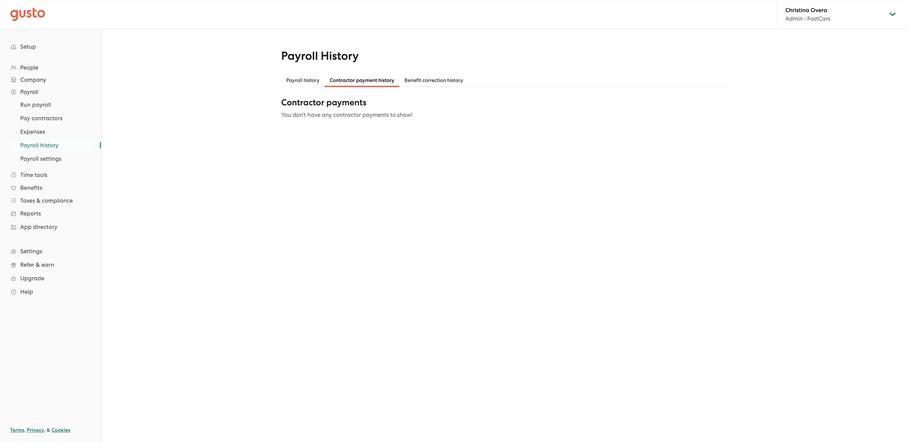 Task type: describe. For each thing, give the bounding box(es) containing it.
any
[[322, 112, 332, 118]]

fastcars
[[808, 15, 831, 22]]

people button
[[7, 62, 94, 74]]

app directory
[[20, 224, 57, 231]]

benefit correction history
[[405, 77, 463, 84]]

terms
[[10, 428, 24, 434]]

contractor for contractor payments
[[281, 97, 325, 108]]

list containing people
[[0, 62, 101, 299]]

directory
[[33, 224, 57, 231]]

have
[[308, 112, 321, 118]]

privacy link
[[27, 428, 44, 434]]

terms link
[[10, 428, 24, 434]]

1 vertical spatial payments
[[363, 112, 389, 118]]

payroll history inside gusto navigation element
[[20, 142, 59, 149]]

1 , from the left
[[24, 428, 26, 434]]

settings
[[40, 156, 61, 162]]

expenses link
[[12, 126, 94, 138]]

to
[[391, 112, 396, 118]]

benefits link
[[7, 182, 94, 194]]

run payroll
[[20, 101, 51, 108]]

contractor
[[333, 112, 361, 118]]

contractor payment history link
[[325, 74, 400, 87]]

overa
[[811, 7, 828, 14]]

0 horizontal spatial payroll history link
[[12, 139, 94, 151]]

home image
[[10, 8, 45, 21]]

payroll inside dropdown button
[[20, 89, 38, 95]]

contractors
[[32, 115, 63, 122]]

payroll settings link
[[12, 153, 94, 165]]

payroll history
[[281, 49, 359, 63]]

app
[[20, 224, 32, 231]]

history inside gusto navigation element
[[40, 142, 59, 149]]

christina
[[786, 7, 810, 14]]

correction
[[423, 77, 446, 84]]

payroll
[[32, 101, 51, 108]]

list containing run payroll
[[0, 98, 101, 166]]

reports link
[[7, 208, 94, 220]]

setup
[[20, 43, 36, 50]]

reports
[[20, 210, 41, 217]]

payroll button
[[7, 86, 94, 98]]

compliance
[[42, 197, 73, 204]]

gusto navigation element
[[0, 29, 101, 310]]

pay contractors
[[20, 115, 63, 122]]

benefits
[[20, 185, 42, 191]]



Task type: vqa. For each thing, say whether or not it's contained in the screenshot.
details
no



Task type: locate. For each thing, give the bounding box(es) containing it.
1 vertical spatial &
[[36, 262, 40, 268]]

contractor payments
[[281, 97, 367, 108]]

pay
[[20, 115, 30, 122]]

0 horizontal spatial contractor
[[281, 97, 325, 108]]

2 list from the top
[[0, 98, 101, 166]]

setup link
[[7, 41, 94, 53]]

benefit
[[405, 77, 421, 84]]

contractor for contractor payment history
[[330, 77, 355, 84]]

time tools button
[[7, 169, 94, 181]]

refer & earn link
[[7, 259, 94, 271]]

settings
[[20, 248, 42, 255]]

& left the earn
[[36, 262, 40, 268]]

time tools
[[20, 172, 47, 179]]

2 , from the left
[[44, 428, 45, 434]]

privacy
[[27, 428, 44, 434]]

0 vertical spatial payroll history
[[286, 77, 320, 84]]

1 vertical spatial payroll history
[[20, 142, 59, 149]]

expenses
[[20, 128, 45, 135]]

you
[[281, 112, 291, 118]]

don't
[[293, 112, 306, 118]]

payroll settings
[[20, 156, 61, 162]]

terms , privacy , & cookies
[[10, 428, 70, 434]]

payroll history
[[286, 77, 320, 84], [20, 142, 59, 149]]

settings link
[[7, 245, 94, 258]]

1 horizontal spatial contractor
[[330, 77, 355, 84]]

cookies button
[[52, 427, 70, 435]]

pay contractors link
[[12, 112, 94, 124]]

0 horizontal spatial payroll history
[[20, 142, 59, 149]]

&
[[36, 197, 41, 204], [36, 262, 40, 268], [47, 428, 50, 434]]

upgrade
[[20, 275, 44, 282]]

history
[[304, 77, 320, 84], [379, 77, 395, 84], [447, 77, 463, 84], [40, 142, 59, 149]]

•
[[805, 15, 806, 22]]

payroll history link down the payroll history at the top left of the page
[[281, 74, 325, 87]]

help
[[20, 289, 33, 296]]

0 vertical spatial contractor
[[330, 77, 355, 84]]

taxes & compliance button
[[7, 195, 94, 207]]

0 vertical spatial &
[[36, 197, 41, 204]]

payroll history down the payroll history at the top left of the page
[[286, 77, 320, 84]]

1 horizontal spatial payroll history
[[286, 77, 320, 84]]

contractor
[[330, 77, 355, 84], [281, 97, 325, 108]]

company button
[[7, 74, 94, 86]]

contractor up don't on the top of page
[[281, 97, 325, 108]]

benefit correction history link
[[400, 74, 468, 87]]

taxes
[[20, 197, 35, 204]]

run
[[20, 101, 31, 108]]

history up contractor payments
[[304, 77, 320, 84]]

payroll history link
[[281, 74, 325, 87], [12, 139, 94, 151]]

payments left to
[[363, 112, 389, 118]]

history right correction
[[447, 77, 463, 84]]

taxes & compliance
[[20, 197, 73, 204]]

,
[[24, 428, 26, 434], [44, 428, 45, 434]]

app directory link
[[7, 221, 94, 233]]

, left privacy
[[24, 428, 26, 434]]

earn
[[41, 262, 54, 268]]

you don't have any contractor payments to show!
[[281, 112, 413, 118]]

& inside dropdown button
[[36, 197, 41, 204]]

history up settings at the top
[[40, 142, 59, 149]]

payroll
[[281, 49, 318, 63], [286, 77, 303, 84], [20, 89, 38, 95], [20, 142, 39, 149], [20, 156, 39, 162]]

payments
[[327, 97, 367, 108], [363, 112, 389, 118]]

1 vertical spatial payroll history link
[[12, 139, 94, 151]]

tools
[[35, 172, 47, 179]]

payments up you don't have any contractor payments to show!
[[327, 97, 367, 108]]

1 horizontal spatial payroll history link
[[281, 74, 325, 87]]

run payroll link
[[12, 99, 94, 111]]

list
[[0, 62, 101, 299], [0, 98, 101, 166]]

0 horizontal spatial ,
[[24, 428, 26, 434]]

payroll history link up payroll settings link
[[12, 139, 94, 151]]

, left the "cookies" "button"
[[44, 428, 45, 434]]

contractor payment history
[[330, 77, 395, 84]]

& right taxes
[[36, 197, 41, 204]]

upgrade link
[[7, 273, 94, 285]]

1 vertical spatial contractor
[[281, 97, 325, 108]]

0 vertical spatial payroll history link
[[281, 74, 325, 87]]

show!
[[397, 112, 413, 118]]

0 vertical spatial payments
[[327, 97, 367, 108]]

payroll history up payroll settings
[[20, 142, 59, 149]]

history
[[321, 49, 359, 63]]

& for compliance
[[36, 197, 41, 204]]

refer & earn
[[20, 262, 54, 268]]

help link
[[7, 286, 94, 298]]

payment
[[356, 77, 377, 84]]

1 list from the top
[[0, 62, 101, 299]]

company
[[20, 76, 46, 83]]

cookies
[[52, 428, 70, 434]]

people
[[20, 64, 38, 71]]

history right payment
[[379, 77, 395, 84]]

time
[[20, 172, 33, 179]]

2 vertical spatial &
[[47, 428, 50, 434]]

& for earn
[[36, 262, 40, 268]]

admin
[[786, 15, 803, 22]]

christina overa admin • fastcars
[[786, 7, 831, 22]]

refer
[[20, 262, 34, 268]]

& left the "cookies" "button"
[[47, 428, 50, 434]]

1 horizontal spatial ,
[[44, 428, 45, 434]]

contractor left payment
[[330, 77, 355, 84]]



